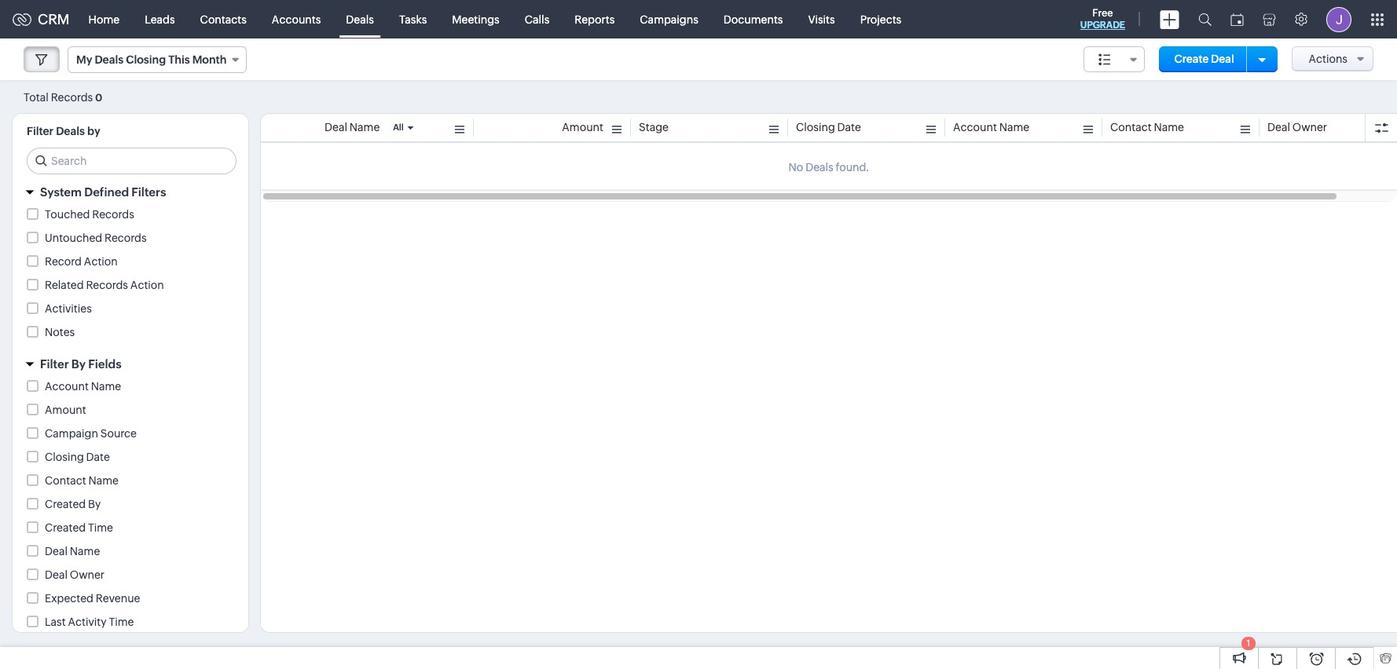 Task type: describe. For each thing, give the bounding box(es) containing it.
0 vertical spatial time
[[88, 522, 113, 534]]

create
[[1175, 53, 1209, 65]]

expected revenue
[[45, 593, 140, 605]]

1 vertical spatial deal name
[[45, 545, 100, 558]]

system defined filters button
[[13, 178, 248, 206]]

system defined filters
[[40, 185, 166, 199]]

touched
[[45, 208, 90, 221]]

0 vertical spatial account name
[[953, 121, 1030, 134]]

1 vertical spatial contact name
[[45, 475, 119, 487]]

0 horizontal spatial action
[[84, 255, 118, 268]]

0
[[95, 92, 102, 103]]

calls link
[[512, 0, 562, 38]]

activity
[[68, 616, 107, 629]]

month
[[192, 53, 227, 66]]

tasks link
[[387, 0, 440, 38]]

deals link
[[333, 0, 387, 38]]

search image
[[1199, 13, 1212, 26]]

last activity time
[[45, 616, 134, 629]]

projects
[[860, 13, 902, 26]]

created for created time
[[45, 522, 86, 534]]

created by
[[45, 498, 101, 511]]

this
[[168, 53, 190, 66]]

record
[[45, 255, 82, 268]]

expected
[[45, 593, 94, 605]]

create deal button
[[1159, 46, 1250, 72]]

1 horizontal spatial account
[[953, 121, 997, 134]]

free upgrade
[[1080, 7, 1125, 31]]

free
[[1093, 7, 1113, 19]]

contacts link
[[188, 0, 259, 38]]

created time
[[45, 522, 113, 534]]

records for related
[[86, 279, 128, 292]]

upgrade
[[1080, 20, 1125, 31]]

created for created by
[[45, 498, 86, 511]]

calendar image
[[1231, 13, 1244, 26]]

0 horizontal spatial closing
[[45, 451, 84, 464]]

size image
[[1098, 53, 1111, 67]]

profile element
[[1317, 0, 1361, 38]]

0 vertical spatial deal name
[[325, 121, 380, 134]]

record action
[[45, 255, 118, 268]]

campaigns link
[[627, 0, 711, 38]]

create deal
[[1175, 53, 1234, 65]]

tasks
[[399, 13, 427, 26]]

records for touched
[[92, 208, 134, 221]]

records for untouched
[[105, 232, 147, 244]]

deal inside button
[[1211, 53, 1234, 65]]

0 horizontal spatial account name
[[45, 380, 121, 393]]

related records action
[[45, 279, 164, 292]]

calls
[[525, 13, 550, 26]]

stage
[[639, 121, 669, 134]]

filter deals by
[[27, 125, 100, 138]]

deals for filter deals by
[[56, 125, 85, 138]]

reports link
[[562, 0, 627, 38]]

untouched
[[45, 232, 102, 244]]

accounts
[[272, 13, 321, 26]]

1 horizontal spatial contact name
[[1110, 121, 1184, 134]]

1 vertical spatial owner
[[70, 569, 105, 582]]

filter by fields
[[40, 358, 121, 371]]



Task type: vqa. For each thing, say whether or not it's contained in the screenshot.
Signals element
no



Task type: locate. For each thing, give the bounding box(es) containing it.
amount
[[562, 121, 604, 134], [45, 404, 86, 417]]

deals inside my deals closing this month field
[[95, 53, 124, 66]]

meetings
[[452, 13, 500, 26]]

deals left 'tasks'
[[346, 13, 374, 26]]

deals
[[346, 13, 374, 26], [95, 53, 124, 66], [56, 125, 85, 138]]

by
[[87, 125, 100, 138]]

1 vertical spatial action
[[130, 279, 164, 292]]

0 horizontal spatial account
[[45, 380, 89, 393]]

visits
[[808, 13, 835, 26]]

my
[[76, 53, 92, 66]]

0 vertical spatial amount
[[562, 121, 604, 134]]

0 vertical spatial closing
[[126, 53, 166, 66]]

by
[[71, 358, 86, 371], [88, 498, 101, 511]]

records down the touched records
[[105, 232, 147, 244]]

documents
[[724, 13, 783, 26]]

amount left stage
[[562, 121, 604, 134]]

1 horizontal spatial owner
[[1293, 121, 1327, 134]]

deals for my deals closing this month
[[95, 53, 124, 66]]

records left 0
[[51, 91, 93, 103]]

all
[[393, 123, 404, 132]]

1 horizontal spatial deals
[[95, 53, 124, 66]]

touched records
[[45, 208, 134, 221]]

projects link
[[848, 0, 914, 38]]

0 vertical spatial date
[[837, 121, 861, 134]]

1 vertical spatial account
[[45, 380, 89, 393]]

1 vertical spatial amount
[[45, 404, 86, 417]]

campaign
[[45, 428, 98, 440]]

2 horizontal spatial closing
[[796, 121, 835, 134]]

visits link
[[796, 0, 848, 38]]

last
[[45, 616, 66, 629]]

by inside filter by fields dropdown button
[[71, 358, 86, 371]]

owner up expected revenue on the left bottom of page
[[70, 569, 105, 582]]

0 vertical spatial contact name
[[1110, 121, 1184, 134]]

leads link
[[132, 0, 188, 38]]

home link
[[76, 0, 132, 38]]

0 horizontal spatial deals
[[56, 125, 85, 138]]

meetings link
[[440, 0, 512, 38]]

0 horizontal spatial contact
[[45, 475, 86, 487]]

filter
[[27, 125, 54, 138], [40, 358, 69, 371]]

1 vertical spatial time
[[109, 616, 134, 629]]

related
[[45, 279, 84, 292]]

time
[[88, 522, 113, 534], [109, 616, 134, 629]]

1 horizontal spatial amount
[[562, 121, 604, 134]]

deal
[[1211, 53, 1234, 65], [325, 121, 347, 134], [1268, 121, 1290, 134], [45, 545, 68, 558], [45, 569, 68, 582]]

revenue
[[96, 593, 140, 605]]

0 vertical spatial closing date
[[796, 121, 861, 134]]

created down created by
[[45, 522, 86, 534]]

closing
[[126, 53, 166, 66], [796, 121, 835, 134], [45, 451, 84, 464]]

create menu image
[[1160, 10, 1180, 29]]

contact up created by
[[45, 475, 86, 487]]

1 vertical spatial closing
[[796, 121, 835, 134]]

0 horizontal spatial amount
[[45, 404, 86, 417]]

by for created
[[88, 498, 101, 511]]

0 horizontal spatial deal name
[[45, 545, 100, 558]]

filter down notes
[[40, 358, 69, 371]]

1 vertical spatial account name
[[45, 380, 121, 393]]

deal name left all
[[325, 121, 380, 134]]

logo image
[[13, 13, 31, 26]]

activities
[[45, 303, 92, 315]]

filter down 'total'
[[27, 125, 54, 138]]

source
[[100, 428, 137, 440]]

profile image
[[1327, 7, 1352, 32]]

by for filter
[[71, 358, 86, 371]]

1 vertical spatial deal owner
[[45, 569, 105, 582]]

action
[[84, 255, 118, 268], [130, 279, 164, 292]]

owner down actions
[[1293, 121, 1327, 134]]

date
[[837, 121, 861, 134], [86, 451, 110, 464]]

time down revenue
[[109, 616, 134, 629]]

documents link
[[711, 0, 796, 38]]

campaign source
[[45, 428, 137, 440]]

0 horizontal spatial closing date
[[45, 451, 110, 464]]

0 horizontal spatial by
[[71, 358, 86, 371]]

0 vertical spatial owner
[[1293, 121, 1327, 134]]

total
[[24, 91, 49, 103]]

time down created by
[[88, 522, 113, 534]]

amount up campaign on the bottom left of the page
[[45, 404, 86, 417]]

1 vertical spatial filter
[[40, 358, 69, 371]]

crm
[[38, 11, 70, 28]]

1 vertical spatial created
[[45, 522, 86, 534]]

0 vertical spatial contact
[[1110, 121, 1152, 134]]

0 horizontal spatial contact name
[[45, 475, 119, 487]]

0 vertical spatial created
[[45, 498, 86, 511]]

contacts
[[200, 13, 247, 26]]

campaigns
[[640, 13, 699, 26]]

1 horizontal spatial contact
[[1110, 121, 1152, 134]]

deal name
[[325, 121, 380, 134], [45, 545, 100, 558]]

actions
[[1309, 53, 1348, 65]]

deal owner
[[1268, 121, 1327, 134], [45, 569, 105, 582]]

0 vertical spatial by
[[71, 358, 86, 371]]

defined
[[84, 185, 129, 199]]

0 horizontal spatial date
[[86, 451, 110, 464]]

account name
[[953, 121, 1030, 134], [45, 380, 121, 393]]

by up created time
[[88, 498, 101, 511]]

created
[[45, 498, 86, 511], [45, 522, 86, 534]]

filter by fields button
[[13, 351, 248, 378]]

by left fields
[[71, 358, 86, 371]]

My Deals Closing This Month field
[[68, 46, 247, 73]]

filters
[[132, 185, 166, 199]]

records down record action
[[86, 279, 128, 292]]

None field
[[1084, 46, 1145, 72]]

2 vertical spatial deals
[[56, 125, 85, 138]]

filter for filter by fields
[[40, 358, 69, 371]]

action up related records action
[[84, 255, 118, 268]]

0 horizontal spatial deal owner
[[45, 569, 105, 582]]

1 vertical spatial date
[[86, 451, 110, 464]]

2 created from the top
[[45, 522, 86, 534]]

0 vertical spatial account
[[953, 121, 997, 134]]

filter for filter deals by
[[27, 125, 54, 138]]

records
[[51, 91, 93, 103], [92, 208, 134, 221], [105, 232, 147, 244], [86, 279, 128, 292]]

account
[[953, 121, 997, 134], [45, 380, 89, 393]]

Search text field
[[28, 149, 236, 174]]

1 horizontal spatial date
[[837, 121, 861, 134]]

1 horizontal spatial by
[[88, 498, 101, 511]]

1 vertical spatial contact
[[45, 475, 86, 487]]

system
[[40, 185, 82, 199]]

1
[[1247, 639, 1251, 648]]

2 horizontal spatial deals
[[346, 13, 374, 26]]

action down untouched records
[[130, 279, 164, 292]]

crm link
[[13, 11, 70, 28]]

filter inside dropdown button
[[40, 358, 69, 371]]

fields
[[88, 358, 121, 371]]

0 vertical spatial deals
[[346, 13, 374, 26]]

2 vertical spatial closing
[[45, 451, 84, 464]]

1 vertical spatial deals
[[95, 53, 124, 66]]

reports
[[575, 13, 615, 26]]

untouched records
[[45, 232, 147, 244]]

accounts link
[[259, 0, 333, 38]]

contact down size image
[[1110, 121, 1152, 134]]

1 horizontal spatial closing
[[126, 53, 166, 66]]

0 vertical spatial filter
[[27, 125, 54, 138]]

0 horizontal spatial owner
[[70, 569, 105, 582]]

leads
[[145, 13, 175, 26]]

closing date
[[796, 121, 861, 134], [45, 451, 110, 464]]

create menu element
[[1151, 0, 1189, 38]]

name
[[350, 121, 380, 134], [999, 121, 1030, 134], [1154, 121, 1184, 134], [91, 380, 121, 393], [88, 475, 119, 487], [70, 545, 100, 558]]

my deals closing this month
[[76, 53, 227, 66]]

contact name
[[1110, 121, 1184, 134], [45, 475, 119, 487]]

owner
[[1293, 121, 1327, 134], [70, 569, 105, 582]]

created up created time
[[45, 498, 86, 511]]

1 vertical spatial closing date
[[45, 451, 110, 464]]

1 vertical spatial by
[[88, 498, 101, 511]]

total records 0
[[24, 91, 102, 103]]

deals left by
[[56, 125, 85, 138]]

1 horizontal spatial account name
[[953, 121, 1030, 134]]

deals right my
[[95, 53, 124, 66]]

deal name down created time
[[45, 545, 100, 558]]

deal owner down actions
[[1268, 121, 1327, 134]]

notes
[[45, 326, 75, 339]]

home
[[88, 13, 120, 26]]

deal owner up expected
[[45, 569, 105, 582]]

records down the defined
[[92, 208, 134, 221]]

records for total
[[51, 91, 93, 103]]

1 created from the top
[[45, 498, 86, 511]]

contact
[[1110, 121, 1152, 134], [45, 475, 86, 487]]

1 horizontal spatial deal owner
[[1268, 121, 1327, 134]]

0 vertical spatial action
[[84, 255, 118, 268]]

1 horizontal spatial action
[[130, 279, 164, 292]]

search element
[[1189, 0, 1221, 39]]

closing inside my deals closing this month field
[[126, 53, 166, 66]]

1 horizontal spatial deal name
[[325, 121, 380, 134]]

1 horizontal spatial closing date
[[796, 121, 861, 134]]

0 vertical spatial deal owner
[[1268, 121, 1327, 134]]



